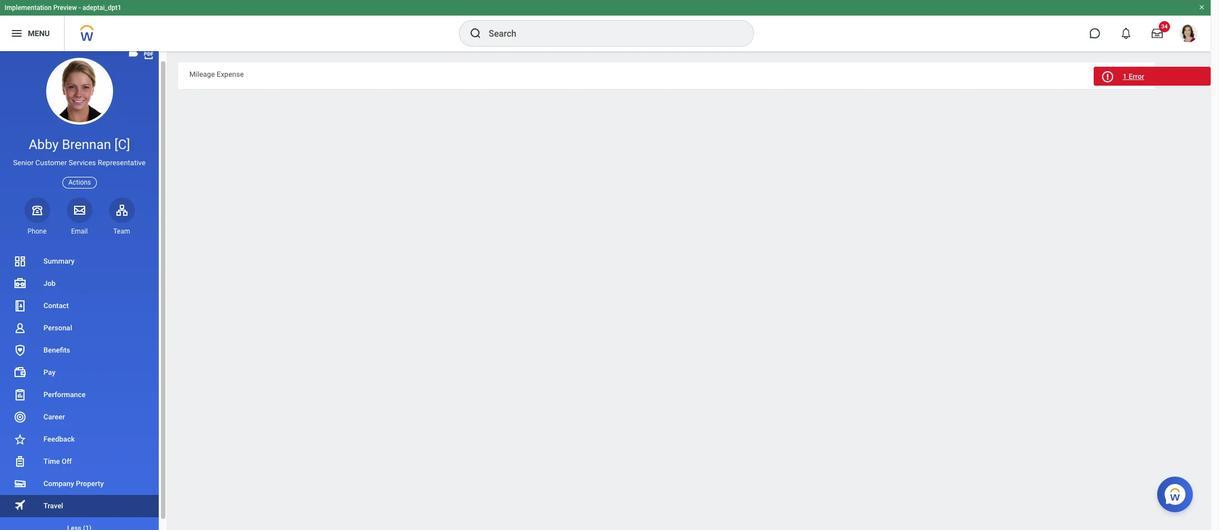 Task type: describe. For each thing, give the bounding box(es) containing it.
email button
[[67, 198, 92, 236]]

summary link
[[0, 251, 159, 273]]

off
[[62, 458, 72, 466]]

mileage expense
[[189, 70, 244, 79]]

phone abby brennan [c] element
[[24, 227, 50, 236]]

profile logan mcneil image
[[1180, 25, 1197, 45]]

senior customer services representative
[[13, 159, 146, 167]]

preview
[[53, 4, 77, 12]]

job
[[43, 280, 56, 288]]

menu button
[[0, 16, 64, 51]]

career link
[[0, 407, 159, 429]]

abby
[[29, 137, 59, 153]]

email abby brennan [c] element
[[67, 227, 92, 236]]

1
[[1123, 72, 1127, 81]]

services
[[69, 159, 96, 167]]

senior
[[13, 159, 34, 167]]

actions
[[68, 179, 91, 186]]

benefits link
[[0, 340, 159, 362]]

benefits
[[43, 346, 70, 355]]

time
[[43, 458, 60, 466]]

34
[[1161, 23, 1168, 30]]

-
[[79, 4, 81, 12]]

pay link
[[0, 362, 159, 384]]

exclamation image
[[1103, 73, 1112, 81]]

[c]
[[114, 137, 130, 153]]

personal
[[43, 324, 72, 332]]

time off
[[43, 458, 72, 466]]

menu
[[28, 29, 50, 38]]

representative
[[98, 159, 146, 167]]

Search Workday  search field
[[489, 21, 730, 46]]

travel image
[[13, 499, 27, 513]]

navigation pane region
[[0, 48, 167, 531]]

team
[[113, 228, 130, 235]]

career
[[43, 413, 65, 422]]

adeptai_dpt1
[[82, 4, 121, 12]]

feedback image
[[13, 433, 27, 447]]

performance image
[[13, 389, 27, 402]]

pay
[[43, 369, 55, 377]]

1 error button
[[1094, 67, 1211, 86]]

company property link
[[0, 473, 159, 496]]

personal link
[[0, 317, 159, 340]]

company property
[[43, 480, 104, 488]]

implementation
[[4, 4, 52, 12]]



Task type: locate. For each thing, give the bounding box(es) containing it.
list
[[0, 251, 159, 531]]

performance link
[[0, 384, 159, 407]]

tag image
[[128, 48, 140, 60]]

menu banner
[[0, 0, 1211, 51]]

personal image
[[13, 322, 27, 335]]

team abby brennan [c] element
[[109, 227, 135, 236]]

phone button
[[24, 198, 50, 236]]

property
[[76, 480, 104, 488]]

brennan
[[62, 137, 111, 153]]

1 error
[[1123, 72, 1144, 81]]

list containing summary
[[0, 251, 159, 531]]

view printable version (pdf) image
[[143, 48, 155, 60]]

time off image
[[13, 456, 27, 469]]

company property image
[[13, 478, 27, 491]]

close environment banner image
[[1199, 4, 1205, 11]]

34 button
[[1145, 21, 1170, 46]]

contact image
[[13, 300, 27, 313]]

career image
[[13, 411, 27, 424]]

abby brennan [c]
[[29, 137, 130, 153]]

performance
[[43, 391, 86, 399]]

expense
[[217, 70, 244, 79]]

search image
[[469, 27, 482, 40]]

view team image
[[115, 204, 128, 217]]

travel
[[43, 502, 63, 511]]

contact link
[[0, 295, 159, 317]]

team link
[[109, 198, 135, 236]]

error
[[1129, 72, 1144, 81]]

time off link
[[0, 451, 159, 473]]

feedback
[[43, 436, 75, 444]]

job image
[[13, 277, 27, 291]]

feedback link
[[0, 429, 159, 451]]

company
[[43, 480, 74, 488]]

actions button
[[62, 177, 97, 189]]

list inside navigation pane region
[[0, 251, 159, 531]]

travel link
[[0, 496, 159, 518]]

phone
[[28, 228, 47, 235]]

mileage
[[189, 70, 215, 79]]

summary image
[[13, 255, 27, 268]]

job link
[[0, 273, 159, 295]]

inbox large image
[[1152, 28, 1163, 39]]

email
[[71, 228, 88, 235]]

implementation preview -   adeptai_dpt1
[[4, 4, 121, 12]]

phone image
[[29, 204, 45, 217]]

justify image
[[10, 27, 23, 40]]

customer
[[35, 159, 67, 167]]

mail image
[[73, 204, 86, 217]]

contact
[[43, 302, 69, 310]]

pay image
[[13, 366, 27, 380]]

notifications large image
[[1121, 28, 1132, 39]]

summary
[[43, 257, 74, 266]]

benefits image
[[13, 344, 27, 358]]



Task type: vqa. For each thing, say whether or not it's contained in the screenshot.
Sunday column header
no



